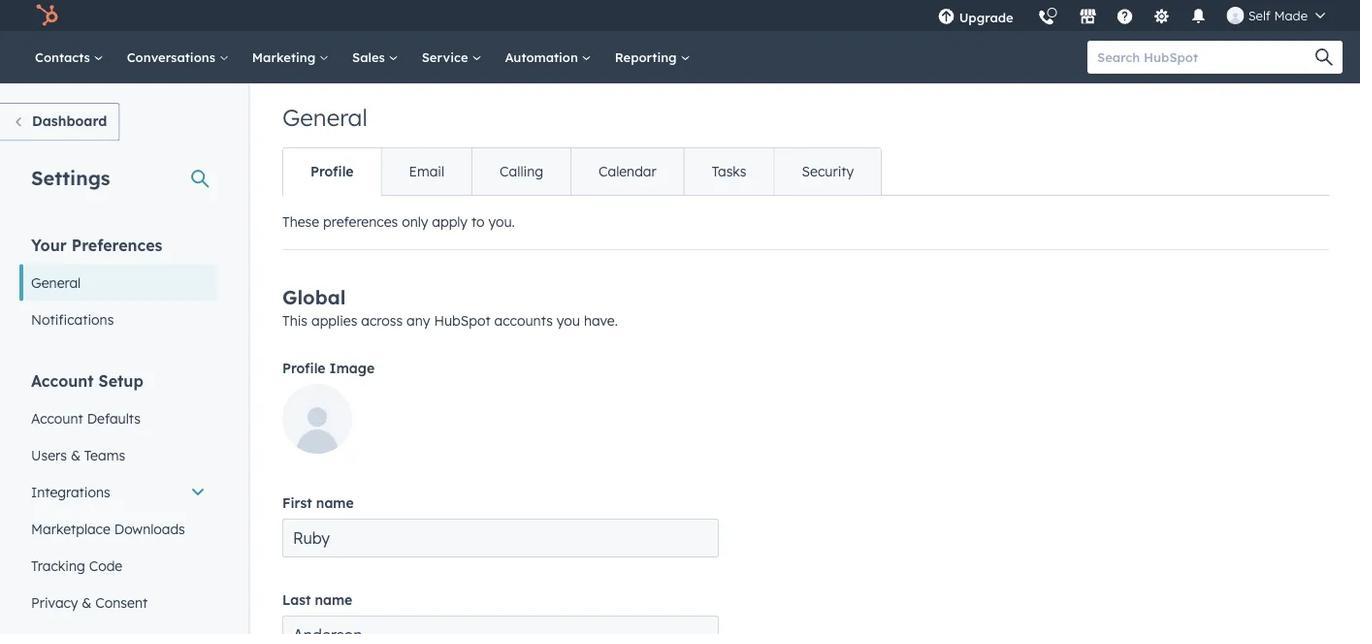 Task type: describe. For each thing, give the bounding box(es) containing it.
users & teams link
[[19, 437, 217, 474]]

settings
[[31, 165, 110, 190]]

edit button
[[282, 384, 352, 461]]

tracking code link
[[19, 548, 217, 585]]

teams
[[84, 447, 125, 464]]

preferences
[[323, 213, 398, 230]]

name for last name
[[315, 592, 353, 609]]

have.
[[584, 312, 618, 329]]

any
[[407, 312, 430, 329]]

ruby anderson image
[[1227, 7, 1245, 24]]

calling link
[[472, 148, 571, 195]]

automation link
[[493, 31, 603, 83]]

email link
[[381, 148, 472, 195]]

general inside your preferences element
[[31, 274, 81, 291]]

settings image
[[1153, 9, 1171, 26]]

calendar link
[[571, 148, 684, 195]]

service
[[422, 49, 472, 65]]

privacy & consent link
[[19, 585, 217, 621]]

tracking code
[[31, 557, 122, 574]]

first name
[[282, 495, 354, 512]]

dashboard
[[32, 113, 107, 130]]

tasks link
[[684, 148, 774, 195]]

account setup element
[[19, 370, 217, 635]]

last
[[282, 592, 311, 609]]

& for users
[[71, 447, 80, 464]]

account for account defaults
[[31, 410, 83, 427]]

marketplace
[[31, 521, 110, 538]]

these preferences only apply to you.
[[282, 213, 515, 230]]

profile for profile
[[311, 163, 354, 180]]

conversations
[[127, 49, 219, 65]]

Last name text field
[[282, 616, 719, 635]]

search image
[[1316, 49, 1333, 66]]

sales link
[[341, 31, 410, 83]]

image
[[330, 360, 375, 377]]

marketing
[[252, 49, 319, 65]]

setup
[[99, 371, 143, 391]]

applies
[[311, 312, 357, 329]]

your preferences
[[31, 235, 162, 255]]

privacy & consent
[[31, 594, 148, 611]]

code
[[89, 557, 122, 574]]

global this applies across any hubspot accounts you have.
[[282, 285, 618, 329]]

last name
[[282, 592, 353, 609]]

account defaults
[[31, 410, 141, 427]]

these
[[282, 213, 319, 230]]

you.
[[488, 213, 515, 230]]

notifications button
[[1183, 0, 1216, 31]]

conversations link
[[115, 31, 240, 83]]

your preferences element
[[19, 234, 217, 338]]

& for privacy
[[82, 594, 92, 611]]

tasks
[[712, 163, 747, 180]]

marketing link
[[240, 31, 341, 83]]

upgrade
[[959, 9, 1014, 25]]

sales
[[352, 49, 389, 65]]

email
[[409, 163, 445, 180]]

account for account setup
[[31, 371, 94, 391]]



Task type: vqa. For each thing, say whether or not it's contained in the screenshot.
the to
yes



Task type: locate. For each thing, give the bounding box(es) containing it.
marketplace downloads
[[31, 521, 185, 538]]

account up account defaults
[[31, 371, 94, 391]]

preferences
[[72, 235, 162, 255]]

marketplace downloads link
[[19, 511, 217, 548]]

security
[[802, 163, 854, 180]]

defaults
[[87, 410, 141, 427]]

& inside the users & teams "link"
[[71, 447, 80, 464]]

general down your
[[31, 274, 81, 291]]

users
[[31, 447, 67, 464]]

reporting
[[615, 49, 681, 65]]

contacts
[[35, 49, 94, 65]]

global
[[282, 285, 346, 310]]

reporting link
[[603, 31, 702, 83]]

contacts link
[[23, 31, 115, 83]]

profile left image
[[282, 360, 326, 377]]

0 vertical spatial profile
[[311, 163, 354, 180]]

calendar
[[599, 163, 657, 180]]

1 vertical spatial general
[[31, 274, 81, 291]]

self made
[[1249, 7, 1308, 23]]

calling icon button
[[1030, 2, 1063, 31]]

& right the users
[[71, 447, 80, 464]]

profile for profile image
[[282, 360, 326, 377]]

First name text field
[[282, 519, 719, 558]]

navigation containing profile
[[282, 147, 882, 196]]

you
[[557, 312, 580, 329]]

calling icon image
[[1038, 10, 1055, 27]]

& inside privacy & consent link
[[82, 594, 92, 611]]

help button
[[1109, 0, 1142, 31]]

menu
[[926, 0, 1337, 38]]

downloads
[[114, 521, 185, 538]]

settings link
[[1142, 0, 1183, 31]]

dashboard link
[[0, 103, 120, 141]]

name right "first"
[[316, 495, 354, 512]]

general up 'profile' link
[[282, 103, 368, 132]]

help image
[[1117, 9, 1134, 26]]

your
[[31, 235, 67, 255]]

0 horizontal spatial general
[[31, 274, 81, 291]]

name for first name
[[316, 495, 354, 512]]

general link
[[19, 264, 217, 301]]

account
[[31, 371, 94, 391], [31, 410, 83, 427]]

notifications image
[[1190, 9, 1208, 26]]

hubspot
[[434, 312, 491, 329]]

1 vertical spatial profile
[[282, 360, 326, 377]]

profile link
[[283, 148, 381, 195]]

hubspot image
[[35, 4, 58, 27]]

1 vertical spatial name
[[315, 592, 353, 609]]

profile
[[311, 163, 354, 180], [282, 360, 326, 377]]

1 account from the top
[[31, 371, 94, 391]]

1 horizontal spatial general
[[282, 103, 368, 132]]

first
[[282, 495, 312, 512]]

apply
[[432, 213, 468, 230]]

search button
[[1306, 41, 1343, 74]]

across
[[361, 312, 403, 329]]

to
[[471, 213, 485, 230]]

profile image
[[282, 360, 375, 377]]

users & teams
[[31, 447, 125, 464]]

tracking
[[31, 557, 85, 574]]

only
[[402, 213, 428, 230]]

self
[[1249, 7, 1271, 23]]

& right privacy
[[82, 594, 92, 611]]

accounts
[[494, 312, 553, 329]]

calling
[[500, 163, 543, 180]]

integrations button
[[19, 474, 217, 511]]

2 account from the top
[[31, 410, 83, 427]]

name right last
[[315, 592, 353, 609]]

this
[[282, 312, 308, 329]]

&
[[71, 447, 80, 464], [82, 594, 92, 611]]

1 vertical spatial account
[[31, 410, 83, 427]]

name
[[316, 495, 354, 512], [315, 592, 353, 609]]

general
[[282, 103, 368, 132], [31, 274, 81, 291]]

navigation
[[282, 147, 882, 196]]

security link
[[774, 148, 881, 195]]

0 vertical spatial name
[[316, 495, 354, 512]]

privacy
[[31, 594, 78, 611]]

marketplaces image
[[1080, 9, 1097, 26]]

hubspot link
[[23, 4, 73, 27]]

0 vertical spatial general
[[282, 103, 368, 132]]

1 horizontal spatial &
[[82, 594, 92, 611]]

notifications
[[31, 311, 114, 328]]

made
[[1274, 7, 1308, 23]]

Search HubSpot search field
[[1088, 41, 1325, 74]]

automation
[[505, 49, 582, 65]]

profile up preferences
[[311, 163, 354, 180]]

self made button
[[1216, 0, 1337, 31]]

integrations
[[31, 484, 110, 501]]

0 vertical spatial &
[[71, 447, 80, 464]]

account defaults link
[[19, 400, 217, 437]]

marketplaces button
[[1068, 0, 1109, 31]]

0 vertical spatial account
[[31, 371, 94, 391]]

0 horizontal spatial &
[[71, 447, 80, 464]]

service link
[[410, 31, 493, 83]]

account up the users
[[31, 410, 83, 427]]

upgrade image
[[938, 9, 955, 26]]

notifications link
[[19, 301, 217, 338]]

1 vertical spatial &
[[82, 594, 92, 611]]

account setup
[[31, 371, 143, 391]]

menu containing self made
[[926, 0, 1337, 38]]

consent
[[95, 594, 148, 611]]



